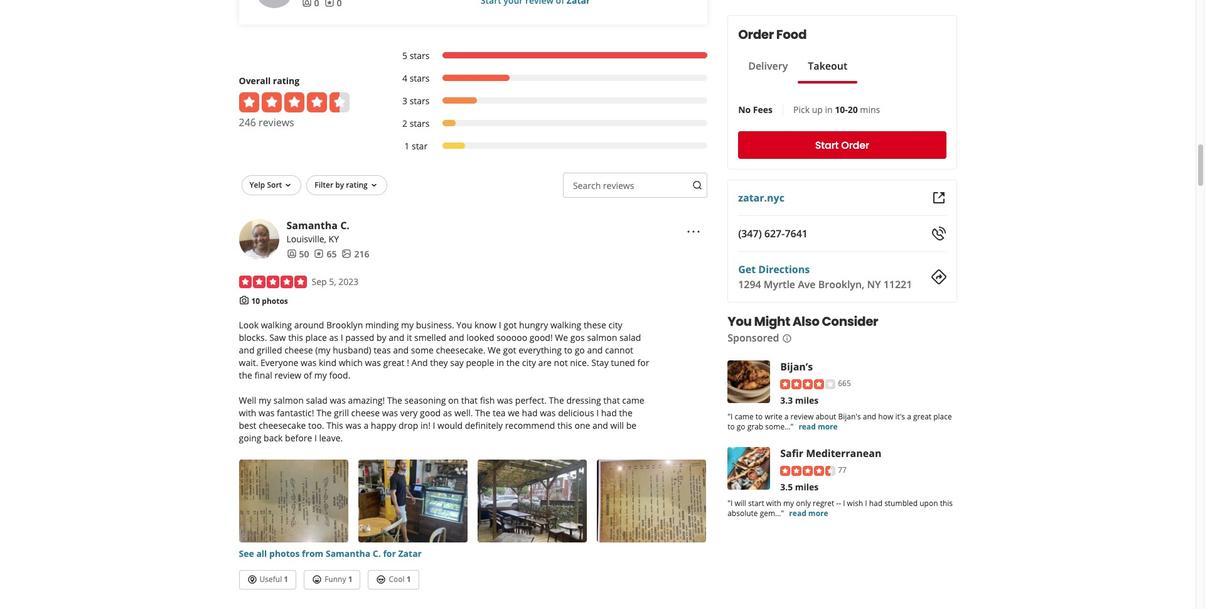 Task type: describe. For each thing, give the bounding box(es) containing it.
which
[[339, 357, 363, 369]]

1 horizontal spatial you
[[728, 313, 752, 330]]

1 horizontal spatial a
[[785, 411, 789, 422]]

go inside "i came to write a review about bijan's and how it's a great place to go grab some…"
[[737, 421, 746, 432]]

takeout tab panel
[[738, 84, 858, 89]]

was up grill
[[330, 394, 346, 406]]

665
[[838, 378, 851, 389]]

0 horizontal spatial rating
[[273, 74, 300, 86]]

246
[[239, 115, 256, 129]]

upon
[[920, 498, 938, 508]]

2 horizontal spatial a
[[907, 411, 912, 422]]

saw
[[269, 331, 286, 343]]

kind
[[319, 357, 337, 369]]

cheesecake.
[[436, 344, 486, 356]]

read more for safir mediterranean
[[789, 508, 829, 518]]

ky
[[329, 233, 339, 245]]

from
[[302, 547, 324, 559]]

2
[[402, 117, 407, 129]]

my inside '"i will start with my only regret -- i wish i had stumbled upon this absolute gem…"'
[[784, 498, 794, 508]]

start
[[815, 138, 839, 152]]

dressing
[[567, 394, 601, 406]]

1 vertical spatial got
[[503, 344, 516, 356]]

say
[[450, 357, 464, 369]]

hungry
[[519, 319, 548, 331]]

useful
[[260, 574, 282, 585]]

great inside "i came to write a review about bijan's and how it's a great place to go grab some…"
[[914, 411, 932, 422]]

bijan's link
[[781, 360, 813, 374]]

gos
[[571, 331, 585, 343]]

0 vertical spatial city
[[609, 319, 623, 331]]

65
[[327, 248, 337, 260]]

0 vertical spatial photos
[[262, 295, 288, 306]]

(347) 627-7641
[[738, 227, 808, 240]]

"i for bijan's
[[728, 411, 733, 422]]

i right in!
[[433, 419, 435, 431]]

sort
[[267, 179, 282, 190]]

1 - from the left
[[836, 498, 839, 508]]

7641
[[785, 227, 808, 240]]

with inside '"i will start with my only regret -- i wish i had stumbled upon this absolute gem…"'
[[767, 498, 782, 508]]

16 cool v2 image
[[376, 574, 386, 584]]

salmon inside look walking around brooklyn minding my business.  you know i got hungry walking these city blocks.  saw this place as i passed by and it smelled and looked sooooo good!  we gos salmon salad and grilled cheese (my husband) teas and some cheesecake.  we got everything to go and cannot wait.  everyone was kind which was great !  and they say people in the city are not nice.   stay tuned for the final review of my food.
[[587, 331, 617, 343]]

gem…"
[[760, 508, 784, 518]]

20
[[848, 104, 858, 116]]

up
[[812, 104, 823, 116]]

i left wish
[[843, 498, 845, 508]]

delicious
[[558, 407, 594, 419]]

before
[[285, 432, 312, 444]]

11221
[[884, 278, 912, 291]]

for inside look walking around brooklyn minding my business.  you know i got hungry walking these city blocks.  saw this place as i passed by and it smelled and looked sooooo good!  we gos salmon salad and grilled cheese (my husband) teas and some cheesecake.  we got everything to go and cannot wait.  everyone was kind which was great !  and they say people in the city are not nice.   stay tuned for the final review of my food.
[[638, 357, 650, 369]]

i right know
[[499, 319, 501, 331]]

ny
[[867, 278, 881, 291]]

1 horizontal spatial to
[[728, 421, 735, 432]]

filter
[[315, 179, 334, 190]]

1 for funny 1
[[348, 574, 353, 585]]

yelp
[[250, 179, 265, 190]]

the up the definitely
[[475, 407, 491, 419]]

perfect.
[[515, 394, 547, 406]]

more for safir mediterranean
[[809, 508, 829, 518]]

leave.
[[319, 432, 343, 444]]

was down teas
[[365, 357, 381, 369]]

sep 5, 2023
[[312, 275, 359, 287]]

review inside look walking around brooklyn minding my business.  you know i got hungry walking these city blocks.  saw this place as i passed by and it smelled and looked sooooo good!  we gos salmon salad and grilled cheese (my husband) teas and some cheesecake.  we got everything to go and cannot wait.  everyone was kind which was great !  and they say people in the city are not nice.   stay tuned for the final review of my food.
[[275, 369, 302, 381]]

0 vertical spatial got
[[504, 319, 517, 331]]

24 phone v2 image
[[931, 226, 947, 241]]

it
[[407, 331, 412, 343]]

4.5 star rating image for 246 reviews
[[239, 92, 349, 112]]

as inside well my salmon salad was amazing!  the seasoning on that fish was perfect. the dressing that came with was fantastic!  the grill cheese was very good as well. the tea we had was delicious i had the best cheesecake too.  this was a happy drop in!  i would definitely recommend this one and will be going back before i leave.
[[443, 407, 452, 419]]

stars for 4 stars
[[410, 72, 430, 84]]

1 vertical spatial the
[[239, 369, 252, 381]]

0 horizontal spatial had
[[522, 407, 538, 419]]

0 vertical spatial order
[[738, 26, 774, 43]]

10-
[[835, 104, 848, 116]]

0 vertical spatial friends element
[[302, 0, 319, 9]]

stars for 3 stars
[[410, 95, 430, 106]]

77
[[838, 464, 847, 475]]

1 vertical spatial for
[[383, 547, 396, 559]]

they
[[430, 357, 448, 369]]

i right wish
[[865, 498, 867, 508]]

sponsored
[[728, 331, 779, 345]]

16 photos v2 image
[[342, 249, 352, 259]]

16 review v2 image for topmost the friends element
[[324, 0, 334, 8]]

16 review v2 image for the friends element containing 50
[[314, 249, 324, 259]]

the up very
[[387, 394, 402, 406]]

stars for 5 stars
[[410, 49, 430, 61]]

by inside look walking around brooklyn minding my business.  you know i got hungry walking these city blocks.  saw this place as i passed by and it smelled and looked sooooo good!  we gos salmon salad and grilled cheese (my husband) teas and some cheesecake.  we got everything to go and cannot wait.  everyone was kind which was great !  and they say people in the city are not nice.   stay tuned for the final review of my food.
[[377, 331, 387, 343]]

yelp sort button
[[241, 175, 302, 195]]

miles for bijan's
[[795, 394, 819, 406]]

was up of
[[301, 357, 317, 369]]

read for bijan's
[[799, 421, 816, 432]]

1 vertical spatial city
[[522, 357, 536, 369]]

place inside look walking around brooklyn minding my business.  you know i got hungry walking these city blocks.  saw this place as i passed by and it smelled and looked sooooo good!  we gos salmon salad and grilled cheese (my husband) teas and some cheesecake.  we got everything to go and cannot wait.  everyone was kind which was great !  and they say people in the city are not nice.   stay tuned for the final review of my food.
[[305, 331, 327, 343]]

these
[[584, 319, 606, 331]]

pick
[[794, 104, 810, 116]]

grilled
[[257, 344, 282, 356]]

mins
[[860, 104, 880, 116]]

2023
[[339, 275, 359, 287]]

216
[[354, 248, 369, 260]]

5
[[402, 49, 407, 61]]

1 horizontal spatial the
[[507, 357, 520, 369]]

16 info v2 image
[[782, 333, 792, 343]]

my right of
[[314, 369, 327, 381]]

read more link for safir mediterranean
[[789, 508, 829, 518]]

1 vertical spatial samantha
[[326, 547, 371, 559]]

absolute
[[728, 508, 758, 518]]

too.
[[308, 419, 324, 431]]

cheese inside look walking around brooklyn minding my business.  you know i got hungry walking these city blocks.  saw this place as i passed by and it smelled and looked sooooo good!  we gos salmon salad and grilled cheese (my husband) teas and some cheesecake.  we got everything to go and cannot wait.  everyone was kind which was great !  and they say people in the city are not nice.   stay tuned for the final review of my food.
[[285, 344, 313, 356]]

miles for safir mediterranean
[[795, 481, 819, 493]]

the up delicious
[[549, 394, 564, 406]]

all
[[256, 547, 267, 559]]

this inside look walking around brooklyn minding my business.  you know i got hungry walking these city blocks.  saw this place as i passed by and it smelled and looked sooooo good!  we gos salmon salad and grilled cheese (my husband) teas and some cheesecake.  we got everything to go and cannot wait.  everyone was kind which was great !  and they say people in the city are not nice.   stay tuned for the final review of my food.
[[288, 331, 303, 343]]

photos element
[[342, 248, 369, 260]]

start order button
[[738, 131, 947, 159]]

with inside well my salmon salad was amazing!  the seasoning on that fish was perfect. the dressing that came with was fantastic!  the grill cheese was very good as well. the tea we had was delicious i had the best cheesecake too.  this was a happy drop in!  i would definitely recommend this one and will be going back before i leave.
[[239, 407, 256, 419]]

fees
[[753, 104, 773, 116]]

search image
[[693, 180, 703, 190]]

read more for bijan's
[[799, 421, 838, 432]]

16 camera v2 image
[[239, 295, 249, 305]]

final
[[255, 369, 272, 381]]

3 stars
[[402, 95, 430, 106]]

it's
[[896, 411, 905, 422]]

10 photos link
[[251, 295, 288, 306]]

1 horizontal spatial we
[[555, 331, 568, 343]]

yelp sort
[[250, 179, 282, 190]]

minding
[[365, 319, 399, 331]]

filter reviews by 5 stars rating element
[[390, 49, 708, 62]]

was down grill
[[346, 419, 361, 431]]

mediterranean
[[806, 446, 882, 460]]

well
[[239, 394, 256, 406]]

order food
[[738, 26, 807, 43]]

order inside start order button
[[842, 138, 870, 152]]

takeout
[[808, 59, 848, 73]]

1 vertical spatial photos
[[269, 547, 300, 559]]

happy
[[371, 419, 396, 431]]

50
[[299, 248, 309, 260]]

2 - from the left
[[839, 498, 841, 508]]

looked
[[467, 331, 494, 343]]

also
[[793, 313, 820, 330]]

funny
[[325, 574, 346, 585]]

4 stars
[[402, 72, 430, 84]]

go inside look walking around brooklyn minding my business.  you know i got hungry walking these city blocks.  saw this place as i passed by and it smelled and looked sooooo good!  we gos salmon salad and grilled cheese (my husband) teas and some cheesecake.  we got everything to go and cannot wait.  everyone was kind which was great !  and they say people in the city are not nice.   stay tuned for the final review of my food.
[[575, 344, 585, 356]]

16 friends v2 image for topmost the friends element
[[302, 0, 312, 8]]

no
[[738, 104, 751, 116]]

good!
[[530, 331, 553, 343]]

1 left star
[[405, 140, 410, 152]]

i down the too.
[[315, 432, 317, 444]]

this inside '"i will start with my only regret -- i wish i had stumbled upon this absolute gem…"'
[[940, 498, 953, 508]]

samantha c. louisville, ky
[[287, 218, 350, 245]]

zatar.nyc link
[[738, 191, 785, 205]]

read more link for bijan's
[[799, 421, 838, 432]]

myrtle
[[764, 278, 796, 291]]

(347)
[[738, 227, 762, 240]]

1 horizontal spatial c.
[[373, 547, 381, 559]]

stay
[[592, 357, 609, 369]]

definitely
[[465, 419, 503, 431]]

1 for cool 1
[[407, 574, 411, 585]]

husband)
[[333, 344, 372, 356]]

2 horizontal spatial to
[[756, 411, 763, 422]]

consider
[[822, 313, 879, 330]]

search reviews
[[573, 179, 634, 191]]

3.3 miles
[[781, 394, 819, 406]]

5,
[[329, 275, 336, 287]]

overall rating
[[239, 74, 300, 86]]

i down dressing
[[597, 407, 599, 419]]

the up the too.
[[317, 407, 332, 419]]

24 directions v2 image
[[931, 269, 947, 284]]

16 friends v2 image for the friends element containing 50
[[287, 249, 297, 259]]

see all photos from samantha c. for zatar link
[[239, 547, 422, 559]]

get directions link
[[738, 262, 810, 276]]

and left it
[[389, 331, 405, 343]]



Task type: vqa. For each thing, say whether or not it's contained in the screenshot.
Report a map error
no



Task type: locate. For each thing, give the bounding box(es) containing it.
as inside look walking around brooklyn minding my business.  you know i got hungry walking these city blocks.  saw this place as i passed by and it smelled and looked sooooo good!  we gos salmon salad and grilled cheese (my husband) teas and some cheesecake.  we got everything to go and cannot wait.  everyone was kind which was great !  and they say people in the city are not nice.   stay tuned for the final review of my food.
[[329, 331, 338, 343]]

"i inside "i came to write a review about bijan's and how it's a great place to go grab some…"
[[728, 411, 733, 422]]

in
[[825, 104, 833, 116], [497, 357, 504, 369]]

got down the sooooo
[[503, 344, 516, 356]]

we left "gos"
[[555, 331, 568, 343]]

0 horizontal spatial for
[[383, 547, 396, 559]]

walking up saw
[[261, 319, 292, 331]]

know
[[475, 319, 497, 331]]

0 horizontal spatial came
[[622, 394, 645, 406]]

place up (my on the bottom left of page
[[305, 331, 327, 343]]

directions
[[759, 262, 810, 276]]

stars for 2 stars
[[410, 117, 430, 129]]

1 horizontal spatial great
[[914, 411, 932, 422]]

1 "i from the top
[[728, 411, 733, 422]]

to up not
[[564, 344, 573, 356]]

city left the are
[[522, 357, 536, 369]]

"i inside '"i will start with my only regret -- i wish i had stumbled upon this absolute gem…"'
[[728, 498, 733, 508]]

i down brooklyn
[[341, 331, 343, 343]]

go up nice.
[[575, 344, 585, 356]]

more
[[818, 421, 838, 432], [809, 508, 829, 518]]

more left bijan's
[[818, 421, 838, 432]]

place right it's
[[934, 411, 952, 422]]

stars right 2
[[410, 117, 430, 129]]

samantha up the louisville,
[[287, 218, 338, 232]]

0 vertical spatial as
[[329, 331, 338, 343]]

1 horizontal spatial salmon
[[587, 331, 617, 343]]

everything
[[519, 344, 562, 356]]

1 vertical spatial miles
[[795, 481, 819, 493]]

16 chevron down v2 image
[[283, 180, 293, 190], [369, 180, 379, 190]]

- right regret
[[836, 498, 839, 508]]

reviews element for topmost the friends element
[[324, 0, 342, 9]]

teas
[[374, 344, 391, 356]]

c.
[[340, 218, 350, 232], [373, 547, 381, 559]]

read more up safir mediterranean link
[[799, 421, 838, 432]]

16 chevron down v2 image for yelp sort
[[283, 180, 293, 190]]

1 vertical spatial salmon
[[274, 394, 304, 406]]

0 horizontal spatial that
[[461, 394, 478, 406]]

1 vertical spatial go
[[737, 421, 746, 432]]

wait.
[[239, 357, 258, 369]]

stumbled
[[885, 498, 918, 508]]

0 horizontal spatial 16 chevron down v2 image
[[283, 180, 293, 190]]

0 horizontal spatial a
[[364, 419, 369, 431]]

2 horizontal spatial this
[[940, 498, 953, 508]]

for right the tuned
[[638, 357, 650, 369]]

1 vertical spatial this
[[558, 419, 572, 431]]

1 horizontal spatial walking
[[551, 319, 582, 331]]

great inside look walking around brooklyn minding my business.  you know i got hungry walking these city blocks.  saw this place as i passed by and it smelled and looked sooooo good!  we gos salmon salad and grilled cheese (my husband) teas and some cheesecake.  we got everything to go and cannot wait.  everyone was kind which was great !  and they say people in the city are not nice.   stay tuned for the final review of my food.
[[383, 357, 405, 369]]

1 vertical spatial salad
[[306, 394, 328, 406]]

0 horizontal spatial review
[[275, 369, 302, 381]]

samantha
[[287, 218, 338, 232], [326, 547, 371, 559]]

salmon inside well my salmon salad was amazing!  the seasoning on that fish was perfect. the dressing that came with was fantastic!  the grill cheese was very good as well. the tea we had was delicious i had the best cheesecake too.  this was a happy drop in!  i would definitely recommend this one and will be going back before i leave.
[[274, 394, 304, 406]]

0 vertical spatial came
[[622, 394, 645, 406]]

photos down 5 star rating image on the top
[[262, 295, 288, 306]]

and left how
[[863, 411, 877, 422]]

see
[[239, 547, 254, 559]]

walking up "gos"
[[551, 319, 582, 331]]

4.5 star rating image
[[239, 92, 349, 112], [781, 466, 836, 476]]

had inside '"i will start with my only regret -- i wish i had stumbled upon this absolute gem…"'
[[869, 498, 883, 508]]

0 vertical spatial c.
[[340, 218, 350, 232]]

my left "only"
[[784, 498, 794, 508]]

16 chevron down v2 image right sort
[[283, 180, 293, 190]]

0 vertical spatial miles
[[795, 394, 819, 406]]

1 right cool
[[407, 574, 411, 585]]

reviews element containing 65
[[314, 248, 337, 260]]

to left grab
[[728, 421, 735, 432]]

you
[[728, 313, 752, 330], [457, 319, 472, 331]]

0 horizontal spatial in
[[497, 357, 504, 369]]

are
[[538, 357, 552, 369]]

read more link down 3.5 miles
[[789, 508, 829, 518]]

1 vertical spatial came
[[735, 411, 754, 422]]

salmon down the these
[[587, 331, 617, 343]]

by inside filter by rating popup button
[[335, 179, 344, 190]]

came inside "i came to write a review about bijan's and how it's a great place to go grab some…"
[[735, 411, 754, 422]]

this
[[288, 331, 303, 343], [558, 419, 572, 431], [940, 498, 953, 508]]

cheese up everyone
[[285, 344, 313, 356]]

0 vertical spatial 16 review v2 image
[[324, 0, 334, 8]]

my
[[401, 319, 414, 331], [314, 369, 327, 381], [259, 394, 271, 406], [784, 498, 794, 508]]

zatar.nyc
[[738, 191, 785, 205]]

salad up cannot
[[620, 331, 641, 343]]

review down "3.3 miles"
[[791, 411, 814, 422]]

  text field
[[563, 172, 708, 197]]

0 horizontal spatial great
[[383, 357, 405, 369]]

0 horizontal spatial by
[[335, 179, 344, 190]]

0 horizontal spatial walking
[[261, 319, 292, 331]]

0 vertical spatial rating
[[273, 74, 300, 86]]

1 horizontal spatial rating
[[346, 179, 368, 190]]

the inside well my salmon salad was amazing!  the seasoning on that fish was perfect. the dressing that came with was fantastic!  the grill cheese was very good as well. the tea we had was delicious i had the best cheesecake too.  this was a happy drop in!  i would definitely recommend this one and will be going back before i leave.
[[619, 407, 633, 419]]

look
[[239, 319, 259, 331]]

5 star rating image
[[239, 275, 307, 288]]

1 16 chevron down v2 image from the left
[[283, 180, 293, 190]]

in right up
[[825, 104, 833, 116]]

write
[[765, 411, 783, 422]]

this inside well my salmon salad was amazing!  the seasoning on that fish was perfect. the dressing that came with was fantastic!  the grill cheese was very good as well. the tea we had was delicious i had the best cheesecake too.  this was a happy drop in!  i would definitely recommend this one and will be going back before i leave.
[[558, 419, 572, 431]]

0 vertical spatial will
[[611, 419, 624, 431]]

order up delivery
[[738, 26, 774, 43]]

0 vertical spatial samantha
[[287, 218, 338, 232]]

0 horizontal spatial to
[[564, 344, 573, 356]]

1 horizontal spatial with
[[767, 498, 782, 508]]

bijan's image
[[728, 360, 770, 403]]

stars right 5
[[410, 49, 430, 61]]

will inside well my salmon salad was amazing!  the seasoning on that fish was perfect. the dressing that came with was fantastic!  the grill cheese was very good as well. the tea we had was delicious i had the best cheesecake too.  this was a happy drop in!  i would definitely recommend this one and will be going back before i leave.
[[611, 419, 624, 431]]

1 vertical spatial reviews element
[[314, 248, 337, 260]]

0 horizontal spatial 16 friends v2 image
[[287, 249, 297, 259]]

16 chevron down v2 image for filter by rating
[[369, 180, 379, 190]]

0 vertical spatial 4.5 star rating image
[[239, 92, 349, 112]]

stars right 3
[[410, 95, 430, 106]]

read more
[[799, 421, 838, 432], [789, 508, 829, 518]]

good
[[420, 407, 441, 419]]

reviews right 246
[[259, 115, 294, 129]]

1 stars from the top
[[410, 49, 430, 61]]

had up recommend
[[522, 407, 538, 419]]

this right upon
[[940, 498, 953, 508]]

tea
[[493, 407, 506, 419]]

16 friends v2 image
[[302, 0, 312, 8], [287, 249, 297, 259]]

salad inside well my salmon salad was amazing!  the seasoning on that fish was perfect. the dressing that came with was fantastic!  the grill cheese was very good as well. the tea we had was delicious i had the best cheesecake too.  this was a happy drop in!  i would definitely recommend this one and will be going back before i leave.
[[306, 394, 328, 406]]

funny 1
[[325, 574, 353, 585]]

and right one
[[593, 419, 608, 431]]

0 vertical spatial salmon
[[587, 331, 617, 343]]

1 vertical spatial friends element
[[287, 248, 309, 260]]

2 horizontal spatial had
[[869, 498, 883, 508]]

with down well
[[239, 407, 256, 419]]

well.
[[455, 407, 473, 419]]

filter reviews by 2 stars rating element
[[390, 117, 708, 130]]

place inside "i came to write a review about bijan's and how it's a great place to go grab some…"
[[934, 411, 952, 422]]

read right gem…"
[[789, 508, 807, 518]]

be
[[626, 419, 637, 431]]

"i left start
[[728, 498, 733, 508]]

you up sponsored
[[728, 313, 752, 330]]

filter reviews by 1 star rating element
[[390, 140, 708, 152]]

cheese
[[285, 344, 313, 356], [351, 407, 380, 419]]

c. inside samantha c. louisville, ky
[[340, 218, 350, 232]]

everyone
[[261, 357, 298, 369]]

1 horizontal spatial cheese
[[351, 407, 380, 419]]

2 stars
[[402, 117, 430, 129]]

friends element containing 50
[[287, 248, 309, 260]]

start order
[[815, 138, 870, 152]]

and up !
[[393, 344, 409, 356]]

1 vertical spatial by
[[377, 331, 387, 343]]

tab list containing delivery
[[738, 58, 858, 84]]

order right start
[[842, 138, 870, 152]]

this right saw
[[288, 331, 303, 343]]

1 horizontal spatial had
[[601, 407, 617, 419]]

0 vertical spatial by
[[335, 179, 344, 190]]

0 vertical spatial great
[[383, 357, 405, 369]]

1 horizontal spatial 4.5 star rating image
[[781, 466, 836, 476]]

3
[[402, 95, 407, 106]]

will inside '"i will start with my only regret -- i wish i had stumbled upon this absolute gem…"'
[[735, 498, 746, 508]]

to inside look walking around brooklyn minding my business.  you know i got hungry walking these city blocks.  saw this place as i passed by and it smelled and looked sooooo good!  we gos salmon salad and grilled cheese (my husband) teas and some cheesecake.  we got everything to go and cannot wait.  everyone was kind which was great !  and they say people in the city are not nice.   stay tuned for the final review of my food.
[[564, 344, 573, 356]]

0 horizontal spatial 4.5 star rating image
[[239, 92, 349, 112]]

627-
[[765, 227, 785, 240]]

"i left grab
[[728, 411, 733, 422]]

reviews for 246 reviews
[[259, 115, 294, 129]]

"i came to write a review about bijan's and how it's a great place to go grab some…"
[[728, 411, 952, 432]]

16 useful v2 image
[[247, 574, 257, 584]]

was down perfect.
[[540, 407, 556, 419]]

0 horizontal spatial as
[[329, 331, 338, 343]]

brooklyn
[[326, 319, 363, 331]]

got up the sooooo
[[504, 319, 517, 331]]

reviews
[[259, 115, 294, 129], [603, 179, 634, 191]]

you up looked
[[457, 319, 472, 331]]

1 for useful 1
[[284, 574, 288, 585]]

1 vertical spatial with
[[767, 498, 782, 508]]

bijan's
[[838, 411, 861, 422]]

got
[[504, 319, 517, 331], [503, 344, 516, 356]]

2 that from the left
[[604, 394, 620, 406]]

1 vertical spatial read more link
[[789, 508, 829, 518]]

4
[[402, 72, 407, 84]]

was up tea
[[497, 394, 513, 406]]

review
[[275, 369, 302, 381], [791, 411, 814, 422]]

1 vertical spatial we
[[488, 344, 501, 356]]

reviews element
[[324, 0, 342, 9], [314, 248, 337, 260]]

friends element
[[302, 0, 319, 9], [287, 248, 309, 260]]

salmon up fantastic!
[[274, 394, 304, 406]]

look walking around brooklyn minding my business.  you know i got hungry walking these city blocks.  saw this place as i passed by and it smelled and looked sooooo good!  we gos salmon salad and grilled cheese (my husband) teas and some cheesecake.  we got everything to go and cannot wait.  everyone was kind which was great !  and they say people in the city are not nice.   stay tuned for the final review of my food.
[[239, 319, 650, 381]]

2 miles from the top
[[795, 481, 819, 493]]

2 16 chevron down v2 image from the left
[[369, 180, 379, 190]]

that
[[461, 394, 478, 406], [604, 394, 620, 406]]

0 vertical spatial place
[[305, 331, 327, 343]]

would
[[438, 419, 463, 431]]

0 horizontal spatial city
[[522, 357, 536, 369]]

1 vertical spatial rating
[[346, 179, 368, 190]]

0 horizontal spatial cheese
[[285, 344, 313, 356]]

0 vertical spatial more
[[818, 421, 838, 432]]

very
[[400, 407, 418, 419]]

16 chevron down v2 image right filter by rating
[[369, 180, 379, 190]]

1 horizontal spatial salad
[[620, 331, 641, 343]]

1 horizontal spatial order
[[842, 138, 870, 152]]

1 horizontal spatial place
[[934, 411, 952, 422]]

read more link
[[799, 421, 838, 432], [789, 508, 829, 518]]

3 stars from the top
[[410, 95, 430, 106]]

read for safir mediterranean
[[789, 508, 807, 518]]

to
[[564, 344, 573, 356], [756, 411, 763, 422], [728, 421, 735, 432]]

miles
[[795, 394, 819, 406], [795, 481, 819, 493]]

1 vertical spatial cheese
[[351, 407, 380, 419]]

4 stars from the top
[[410, 117, 430, 129]]

0 vertical spatial reviews
[[259, 115, 294, 129]]

that right dressing
[[604, 394, 620, 406]]

only
[[796, 498, 811, 508]]

1 horizontal spatial as
[[443, 407, 452, 419]]

16 chevron down v2 image inside filter by rating popup button
[[369, 180, 379, 190]]

and
[[389, 331, 405, 343], [449, 331, 464, 343], [239, 344, 255, 356], [393, 344, 409, 356], [587, 344, 603, 356], [863, 411, 877, 422], [593, 419, 608, 431]]

nice.
[[570, 357, 589, 369]]

0 vertical spatial salad
[[620, 331, 641, 343]]

my right well
[[259, 394, 271, 406]]

some
[[411, 344, 434, 356]]

24 external link v2 image
[[931, 190, 947, 205]]

1 vertical spatial read
[[789, 508, 807, 518]]

star
[[412, 140, 428, 152]]

with right start
[[767, 498, 782, 508]]

cheese inside well my salmon salad was amazing!  the seasoning on that fish was perfect. the dressing that came with was fantastic!  the grill cheese was very good as well. the tea we had was delicious i had the best cheesecake too.  this was a happy drop in!  i would definitely recommend this one and will be going back before i leave.
[[351, 407, 380, 419]]

more for bijan's
[[818, 421, 838, 432]]

0 vertical spatial go
[[575, 344, 585, 356]]

and inside "i came to write a review about bijan's and how it's a great place to go grab some…"
[[863, 411, 877, 422]]

bijan's
[[781, 360, 813, 374]]

going
[[239, 432, 261, 444]]

read more link up safir mediterranean link
[[799, 421, 838, 432]]

not
[[554, 357, 568, 369]]

246 reviews
[[239, 115, 294, 129]]

0 vertical spatial for
[[638, 357, 650, 369]]

reviews right search
[[603, 179, 634, 191]]

-
[[836, 498, 839, 508], [839, 498, 841, 508]]

recommend
[[505, 419, 555, 431]]

louisville,
[[287, 233, 326, 245]]

c. up the 16 photos v2 in the top of the page
[[340, 218, 350, 232]]

1 vertical spatial reviews
[[603, 179, 634, 191]]

0 horizontal spatial c.
[[340, 218, 350, 232]]

stars right 4
[[410, 72, 430, 84]]

"i
[[728, 411, 733, 422], [728, 498, 733, 508]]

1294
[[738, 278, 761, 291]]

16 review v2 image
[[324, 0, 334, 8], [314, 249, 324, 259]]

place
[[305, 331, 327, 343], [934, 411, 952, 422]]

came inside well my salmon salad was amazing!  the seasoning on that fish was perfect. the dressing that came with was fantastic!  the grill cheese was very good as well. the tea we had was delicious i had the best cheesecake too.  this was a happy drop in!  i would definitely recommend this one and will be going back before i leave.
[[622, 394, 645, 406]]

1 horizontal spatial go
[[737, 421, 746, 432]]

salad up fantastic!
[[306, 394, 328, 406]]

2 stars from the top
[[410, 72, 430, 84]]

1 miles from the top
[[795, 394, 819, 406]]

1 that from the left
[[461, 394, 478, 406]]

passed
[[345, 331, 374, 343]]

- left wish
[[839, 498, 841, 508]]

my up it
[[401, 319, 414, 331]]

how
[[879, 411, 894, 422]]

sooooo
[[497, 331, 527, 343]]

a left happy at the bottom
[[364, 419, 369, 431]]

1 vertical spatial will
[[735, 498, 746, 508]]

in!
[[421, 419, 431, 431]]

2 "i from the top
[[728, 498, 733, 508]]

will left start
[[735, 498, 746, 508]]

1 right funny
[[348, 574, 353, 585]]

1 vertical spatial c.
[[373, 547, 381, 559]]

2 walking from the left
[[551, 319, 582, 331]]

business.
[[416, 319, 454, 331]]

great
[[383, 357, 405, 369], [914, 411, 932, 422]]

by right filter
[[335, 179, 344, 190]]

reviews element for the friends element containing 50
[[314, 248, 337, 260]]

cannot
[[605, 344, 634, 356]]

salad inside look walking around brooklyn minding my business.  you know i got hungry walking these city blocks.  saw this place as i passed by and it smelled and looked sooooo good!  we gos salmon salad and grilled cheese (my husband) teas and some cheesecake.  we got everything to go and cannot wait.  everyone was kind which was great !  and they say people in the city are not nice.   stay tuned for the final review of my food.
[[620, 331, 641, 343]]

1 vertical spatial 16 friends v2 image
[[287, 249, 297, 259]]

to left write
[[756, 411, 763, 422]]

1 horizontal spatial city
[[609, 319, 623, 331]]

tab list
[[738, 58, 858, 84]]

16 chevron down v2 image inside yelp sort popup button
[[283, 180, 293, 190]]

and up cheesecake.
[[449, 331, 464, 343]]

and up wait.
[[239, 344, 255, 356]]

1 horizontal spatial review
[[791, 411, 814, 422]]

"i for safir mediterranean
[[728, 498, 733, 508]]

miles down 4 star rating image
[[795, 394, 819, 406]]

review down everyone
[[275, 369, 302, 381]]

1 horizontal spatial for
[[638, 357, 650, 369]]

4.5 star rating image down overall rating
[[239, 92, 349, 112]]

1 horizontal spatial by
[[377, 331, 387, 343]]

we down looked
[[488, 344, 501, 356]]

0 vertical spatial in
[[825, 104, 833, 116]]

walking
[[261, 319, 292, 331], [551, 319, 582, 331]]

4 star rating image
[[781, 379, 836, 389]]

for left zatar
[[383, 547, 396, 559]]

cheese down amazing!
[[351, 407, 380, 419]]

and inside well my salmon salad was amazing!  the seasoning on that fish was perfect. the dressing that came with was fantastic!  the grill cheese was very good as well. the tea we had was delicious i had the best cheesecake too.  this was a happy drop in!  i would definitely recommend this one and will be going back before i leave.
[[593, 419, 608, 431]]

in right 'people'
[[497, 357, 504, 369]]

filter reviews by 3 stars rating element
[[390, 95, 708, 107]]

rating right overall
[[273, 74, 300, 86]]

safir mediterranean image
[[728, 447, 770, 490]]

0 vertical spatial read
[[799, 421, 816, 432]]

0 horizontal spatial will
[[611, 419, 624, 431]]

the down wait.
[[239, 369, 252, 381]]

came left write
[[735, 411, 754, 422]]

was up happy at the bottom
[[382, 407, 398, 419]]

get directions 1294 myrtle ave brooklyn, ny 11221
[[738, 262, 912, 291]]

as down brooklyn
[[329, 331, 338, 343]]

0 vertical spatial with
[[239, 407, 256, 419]]

"i will start with my only regret -- i wish i had stumbled upon this absolute gem…"
[[728, 498, 953, 518]]

cool 1
[[389, 574, 411, 585]]

one
[[575, 419, 590, 431]]

filter reviews by 4 stars rating element
[[390, 72, 708, 84]]

people
[[466, 357, 494, 369]]

had right wish
[[869, 498, 883, 508]]

go left grab
[[737, 421, 746, 432]]

1 horizontal spatial reviews
[[603, 179, 634, 191]]

1 horizontal spatial this
[[558, 419, 572, 431]]

menu image
[[686, 224, 701, 239]]

1 vertical spatial more
[[809, 508, 829, 518]]

delivery
[[749, 59, 788, 73]]

in inside look walking around brooklyn minding my business.  you know i got hungry walking these city blocks.  saw this place as i passed by and it smelled and looked sooooo good!  we gos salmon salad and grilled cheese (my husband) teas and some cheesecake.  we got everything to go and cannot wait.  everyone was kind which was great !  and they say people in the city are not nice.   stay tuned for the final review of my food.
[[497, 357, 504, 369]]

cool
[[389, 574, 405, 585]]

was up cheesecake
[[259, 407, 275, 419]]

ave
[[798, 278, 816, 291]]

1 vertical spatial review
[[791, 411, 814, 422]]

photo of samantha c. image
[[239, 219, 279, 259]]

my inside well my salmon salad was amazing!  the seasoning on that fish was perfect. the dressing that came with was fantastic!  the grill cheese was very good as well. the tea we had was delicious i had the best cheesecake too.  this was a happy drop in!  i would definitely recommend this one and will be going back before i leave.
[[259, 394, 271, 406]]

2 vertical spatial this
[[940, 498, 953, 508]]

1 horizontal spatial in
[[825, 104, 833, 116]]

rating inside popup button
[[346, 179, 368, 190]]

and up stay
[[587, 344, 603, 356]]

3.3
[[781, 394, 793, 406]]

0 vertical spatial "i
[[728, 411, 733, 422]]

2 horizontal spatial the
[[619, 407, 633, 419]]

miles up "only"
[[795, 481, 819, 493]]

2 vertical spatial the
[[619, 407, 633, 419]]

1 vertical spatial read more
[[789, 508, 829, 518]]

16 funny v2 image
[[312, 574, 322, 584]]

photos right the all
[[269, 547, 300, 559]]

more down 3.5 miles
[[809, 508, 829, 518]]

10
[[251, 295, 260, 306]]

1 walking from the left
[[261, 319, 292, 331]]

the up 'be'
[[619, 407, 633, 419]]

you inside look walking around brooklyn minding my business.  you know i got hungry walking these city blocks.  saw this place as i passed by and it smelled and looked sooooo good!  we gos salmon salad and grilled cheese (my husband) teas and some cheesecake.  we got everything to go and cannot wait.  everyone was kind which was great !  and they say people in the city are not nice.   stay tuned for the final review of my food.
[[457, 319, 472, 331]]

the down the sooooo
[[507, 357, 520, 369]]

3.5 miles
[[781, 481, 819, 493]]

4.5 star rating image for 77
[[781, 466, 836, 476]]

get
[[738, 262, 756, 276]]

review inside "i came to write a review about bijan's and how it's a great place to go grab some…"
[[791, 411, 814, 422]]

this
[[327, 419, 343, 431]]

that up well.
[[461, 394, 478, 406]]

samantha inside samantha c. louisville, ky
[[287, 218, 338, 232]]

reviews for search reviews
[[603, 179, 634, 191]]

a inside well my salmon salad was amazing!  the seasoning on that fish was perfect. the dressing that came with was fantastic!  the grill cheese was very good as well. the tea we had was delicious i had the best cheesecake too.  this was a happy drop in!  i would definitely recommend this one and will be going back before i leave.
[[364, 419, 369, 431]]

best
[[239, 419, 257, 431]]

0 vertical spatial review
[[275, 369, 302, 381]]

1 vertical spatial 16 review v2 image
[[314, 249, 324, 259]]



